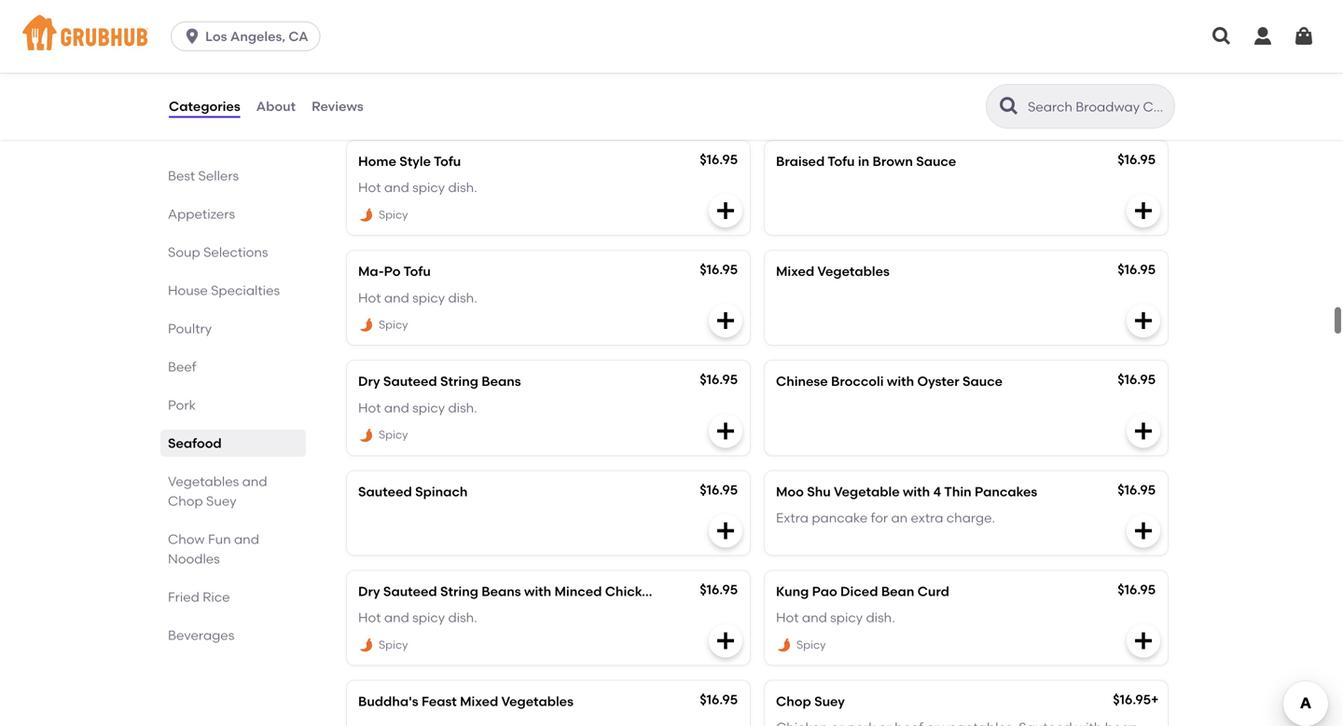 Task type: vqa. For each thing, say whether or not it's contained in the screenshot.
minced
yes



Task type: describe. For each thing, give the bounding box(es) containing it.
hot for home style tofu
[[358, 180, 381, 196]]

spicy image for dry sauteed string beans
[[358, 428, 375, 444]]

svg image inside los angeles, ca 'button'
[[183, 27, 202, 46]]

reviews
[[312, 98, 364, 114]]

beans for dry sauteed string beans with minced chicken
[[482, 584, 521, 600]]

string for dry sauteed string beans
[[440, 374, 478, 390]]

dish. for home style tofu
[[448, 180, 477, 196]]

vegetables and chop suey
[[168, 474, 267, 509]]

and down pao
[[802, 610, 827, 626]]

0 vertical spatial with
[[887, 374, 914, 390]]

dish. for ma-po tofu
[[448, 290, 477, 306]]

chinese
[[776, 374, 828, 390]]

1 horizontal spatial chop
[[776, 694, 811, 710]]

spicy image for home style tofu
[[358, 207, 375, 224]]

chop suey
[[776, 694, 845, 710]]

specialties
[[211, 283, 280, 299]]

fun
[[208, 532, 231, 548]]

pancake
[[812, 510, 868, 526]]

extra
[[911, 510, 944, 526]]

ca
[[289, 28, 308, 44]]

los
[[205, 28, 227, 44]]

fried rice
[[168, 590, 230, 605]]

and down dry sauteed string beans at the bottom left of the page
[[384, 400, 409, 416]]

1 vertical spatial with
[[903, 484, 930, 500]]

dry for dry sauteed string beans with minced chicken
[[358, 584, 380, 600]]

spicy for kung pao diced bean curd
[[830, 610, 863, 626]]

dry sauteed string beans
[[358, 374, 521, 390]]

home
[[358, 153, 396, 169]]

hot for ma-po tofu
[[358, 290, 381, 306]]

oyster
[[917, 374, 960, 390]]

vegetables inside vegetables and chop suey
[[168, 474, 239, 490]]

minced
[[555, 584, 602, 600]]

hot and spicy dish. inside button
[[358, 69, 477, 85]]

broccoli
[[831, 374, 884, 390]]

dry sauteed string beans with minced chicken
[[358, 584, 658, 600]]

house specialties
[[168, 283, 280, 299]]

house
[[168, 283, 208, 299]]

mixed vegetables
[[776, 264, 890, 279]]

soup
[[168, 244, 200, 260]]

noodles
[[168, 551, 220, 567]]

dish. for kung pao diced bean curd
[[866, 610, 895, 626]]

braised tofu in brown sauce
[[776, 153, 956, 169]]

4
[[933, 484, 941, 500]]

thin
[[944, 484, 972, 500]]

spicy image for kung pao diced bean curd
[[776, 638, 793, 654]]

best sellers
[[168, 168, 239, 184]]

spicy for dry sauteed string beans with minced chicken
[[379, 638, 408, 652]]

spinach
[[415, 484, 468, 500]]

diced
[[841, 584, 878, 600]]

hot and spicy dish. button
[[347, 30, 750, 125]]

tofu for mixed
[[404, 264, 431, 279]]

chicken
[[605, 584, 658, 600]]

hot and spicy dish. for dry sauteed string beans
[[358, 400, 477, 416]]

curd
[[918, 584, 950, 600]]

2 vertical spatial with
[[524, 584, 551, 600]]

search icon image
[[998, 95, 1021, 118]]

hot for dry sauteed string beans with minced chicken
[[358, 610, 381, 626]]

svg image inside main navigation navigation
[[1293, 25, 1315, 48]]

chow fun and noodles
[[168, 532, 259, 567]]

sellers
[[198, 168, 239, 184]]

best
[[168, 168, 195, 184]]

and down home style tofu
[[384, 180, 409, 196]]

hot for dry sauteed string beans
[[358, 400, 381, 416]]

sauce for braised tofu in brown sauce
[[916, 153, 956, 169]]

charge.
[[947, 510, 995, 526]]

1 vertical spatial sauteed
[[358, 484, 412, 500]]

buddha's feast mixed vegetables
[[358, 694, 574, 710]]

appetizers
[[168, 206, 235, 222]]

dish. inside button
[[448, 69, 477, 85]]

moo shu vegetable with 4 thin pancakes
[[776, 484, 1038, 500]]

chow
[[168, 532, 205, 548]]

an
[[891, 510, 908, 526]]

style
[[400, 153, 431, 169]]

in
[[858, 153, 870, 169]]



Task type: locate. For each thing, give the bounding box(es) containing it.
hot down ma-
[[358, 290, 381, 306]]

0 vertical spatial mixed
[[776, 264, 815, 279]]

with left the oyster
[[887, 374, 914, 390]]

spicy down pao
[[797, 638, 826, 652]]

spicy image down ma-
[[358, 317, 375, 334]]

feast
[[422, 694, 457, 710]]

spicy for ma-po tofu
[[413, 290, 445, 306]]

2 horizontal spatial tofu
[[828, 153, 855, 169]]

hot and spicy dish. up style on the top left
[[358, 69, 477, 85]]

pork
[[168, 397, 196, 413]]

hot up reviews
[[358, 69, 381, 85]]

poultry
[[168, 321, 212, 337]]

dish.
[[448, 69, 477, 85], [448, 180, 477, 196], [448, 290, 477, 306], [448, 400, 477, 416], [448, 610, 477, 626], [866, 610, 895, 626]]

rice
[[203, 590, 230, 605]]

hot
[[358, 69, 381, 85], [358, 180, 381, 196], [358, 290, 381, 306], [358, 400, 381, 416], [358, 610, 381, 626], [776, 610, 799, 626]]

1 beans from the top
[[482, 374, 521, 390]]

1 vertical spatial dry
[[358, 584, 380, 600]]

spicy for kung pao diced bean curd
[[797, 638, 826, 652]]

pao
[[812, 584, 837, 600]]

beans for dry sauteed string beans
[[482, 374, 521, 390]]

0 vertical spatial sauce
[[916, 153, 956, 169]]

sauce for chinese broccoli with oyster sauce
[[963, 374, 1003, 390]]

spicy for dry sauteed string beans
[[379, 428, 408, 442]]

2 beans from the top
[[482, 584, 521, 600]]

sauce right the oyster
[[963, 374, 1003, 390]]

and inside vegetables and chop suey
[[242, 474, 267, 490]]

dish. for dry sauteed string beans with minced chicken
[[448, 610, 477, 626]]

chop inside vegetables and chop suey
[[168, 493, 203, 509]]

0 vertical spatial sauteed
[[383, 374, 437, 390]]

spicy inside button
[[413, 69, 445, 85]]

fried
[[168, 590, 200, 605]]

hot and spicy dish. up feast
[[358, 610, 477, 626]]

Search Broadway Cuisine search field
[[1026, 98, 1169, 116]]

hot and spicy dish. for ma-po tofu
[[358, 290, 477, 306]]

mixed
[[776, 264, 815, 279], [460, 694, 498, 710]]

hot and spicy dish. down pao
[[776, 610, 895, 626]]

1 spicy image from the top
[[358, 317, 375, 334]]

spicy up the buddha's
[[379, 638, 408, 652]]

spicy down style on the top left
[[413, 180, 445, 196]]

beef
[[168, 359, 196, 375]]

1 horizontal spatial mixed
[[776, 264, 815, 279]]

svg image
[[1211, 25, 1233, 48], [1252, 25, 1274, 48], [183, 27, 202, 46], [1133, 89, 1155, 112], [715, 200, 737, 222], [715, 310, 737, 332], [1133, 310, 1155, 332], [715, 420, 737, 442], [1133, 420, 1155, 442], [1133, 520, 1155, 542], [715, 630, 737, 652]]

1 horizontal spatial suey
[[814, 694, 845, 710]]

hot and spicy dish. down style on the top left
[[358, 180, 477, 196]]

categories button
[[168, 73, 241, 140]]

1 vertical spatial vegetables
[[168, 474, 239, 490]]

for
[[871, 510, 888, 526]]

1 vertical spatial suey
[[814, 694, 845, 710]]

tofu right style on the top left
[[434, 153, 461, 169]]

and up the buddha's
[[384, 610, 409, 626]]

svg image
[[1293, 25, 1315, 48], [1133, 200, 1155, 222], [715, 520, 737, 542], [1133, 630, 1155, 652]]

0 vertical spatial string
[[440, 374, 478, 390]]

sauteed for dry sauteed string beans
[[383, 374, 437, 390]]

spicy down po
[[379, 318, 408, 332]]

$16.95
[[700, 151, 738, 167], [1118, 151, 1156, 167], [700, 262, 738, 278], [1118, 262, 1156, 278], [700, 372, 738, 388], [1118, 372, 1156, 388], [700, 482, 738, 498], [1118, 482, 1156, 498], [700, 582, 738, 598], [1118, 582, 1156, 598], [700, 692, 738, 708], [1113, 692, 1151, 708]]

2 vertical spatial vegetables
[[501, 694, 574, 710]]

and right the reviews button
[[384, 69, 409, 85]]

seafood
[[168, 436, 222, 452]]

buddha's
[[358, 694, 419, 710]]

0 vertical spatial beans
[[482, 374, 521, 390]]

spicy image down 'home' at the left top of page
[[358, 207, 375, 224]]

0 horizontal spatial mixed
[[460, 694, 498, 710]]

tofu right po
[[404, 264, 431, 279]]

ma-
[[358, 264, 384, 279]]

hot up the buddha's
[[358, 610, 381, 626]]

hot down kung
[[776, 610, 799, 626]]

pancakes
[[975, 484, 1038, 500]]

+
[[1151, 692, 1159, 708]]

1 vertical spatial spicy image
[[358, 428, 375, 444]]

spicy for ma-po tofu
[[379, 318, 408, 332]]

0 vertical spatial chop
[[168, 493, 203, 509]]

$16.95 +
[[1113, 692, 1159, 708]]

hot for kung pao diced bean curd
[[776, 610, 799, 626]]

beverages
[[168, 628, 234, 644]]

hot and spicy dish. down dry sauteed string beans at the bottom left of the page
[[358, 400, 477, 416]]

2 vertical spatial sauteed
[[383, 584, 437, 600]]

selections
[[203, 244, 268, 260]]

hot inside button
[[358, 69, 381, 85]]

about button
[[255, 73, 297, 140]]

and
[[384, 69, 409, 85], [384, 180, 409, 196], [384, 290, 409, 306], [384, 400, 409, 416], [242, 474, 267, 490], [234, 532, 259, 548], [384, 610, 409, 626], [802, 610, 827, 626]]

hot and spicy dish. for dry sauteed string beans with minced chicken
[[358, 610, 477, 626]]

hot down 'home' at the left top of page
[[358, 180, 381, 196]]

braised
[[776, 153, 825, 169]]

0 vertical spatial spicy image
[[358, 317, 375, 334]]

main navigation navigation
[[0, 0, 1343, 73]]

angeles,
[[230, 28, 285, 44]]

spicy down dry sauteed string beans with minced chicken
[[413, 610, 445, 626]]

hot and spicy dish.
[[358, 69, 477, 85], [358, 180, 477, 196], [358, 290, 477, 306], [358, 400, 477, 416], [358, 610, 477, 626], [776, 610, 895, 626]]

1 horizontal spatial sauce
[[963, 374, 1003, 390]]

1 vertical spatial chop
[[776, 694, 811, 710]]

soup selections
[[168, 244, 268, 260]]

and right fun
[[234, 532, 259, 548]]

with
[[887, 374, 914, 390], [903, 484, 930, 500], [524, 584, 551, 600]]

0 horizontal spatial tofu
[[404, 264, 431, 279]]

spicy image up sauteed spinach at the left of the page
[[358, 428, 375, 444]]

shu
[[807, 484, 831, 500]]

hot and spicy dish. for kung pao diced bean curd
[[776, 610, 895, 626]]

spicy down dry sauteed string beans at the bottom left of the page
[[413, 400, 445, 416]]

spicy image for ma-po tofu
[[358, 317, 375, 334]]

reviews button
[[311, 73, 365, 140]]

kung pao diced bean curd
[[776, 584, 950, 600]]

string for dry sauteed string beans with minced chicken
[[440, 584, 478, 600]]

spicy
[[413, 69, 445, 85], [413, 180, 445, 196], [413, 290, 445, 306], [413, 400, 445, 416], [413, 610, 445, 626], [830, 610, 863, 626]]

moo
[[776, 484, 804, 500]]

spicy down diced
[[830, 610, 863, 626]]

1 vertical spatial beans
[[482, 584, 521, 600]]

ma-po tofu
[[358, 264, 431, 279]]

dry for dry sauteed string beans
[[358, 374, 380, 390]]

spicy up sauteed spinach at the left of the page
[[379, 428, 408, 442]]

brown
[[873, 153, 913, 169]]

spicy image
[[358, 317, 375, 334], [358, 428, 375, 444]]

beans
[[482, 374, 521, 390], [482, 584, 521, 600]]

los angeles, ca
[[205, 28, 308, 44]]

tofu
[[434, 153, 461, 169], [828, 153, 855, 169], [404, 264, 431, 279]]

and inside chow fun and noodles
[[234, 532, 259, 548]]

and inside button
[[384, 69, 409, 85]]

spicy for home style tofu
[[379, 208, 408, 221]]

sauteed
[[383, 374, 437, 390], [358, 484, 412, 500], [383, 584, 437, 600]]

0 vertical spatial vegetables
[[818, 264, 890, 279]]

chinese broccoli with oyster sauce
[[776, 374, 1003, 390]]

vegetables
[[818, 264, 890, 279], [168, 474, 239, 490], [501, 694, 574, 710]]

spicy image up 'home' at the left top of page
[[358, 97, 375, 114]]

0 vertical spatial dry
[[358, 374, 380, 390]]

2 string from the top
[[440, 584, 478, 600]]

0 horizontal spatial vegetables
[[168, 474, 239, 490]]

spicy for home style tofu
[[413, 180, 445, 196]]

spicy down 'ma-po tofu'
[[413, 290, 445, 306]]

hot and spicy dish. for home style tofu
[[358, 180, 477, 196]]

about
[[256, 98, 296, 114]]

0 horizontal spatial suey
[[206, 493, 237, 509]]

dry
[[358, 374, 380, 390], [358, 584, 380, 600]]

2 spicy image from the top
[[358, 428, 375, 444]]

and down 'ma-po tofu'
[[384, 290, 409, 306]]

hot down dry sauteed string beans at the bottom left of the page
[[358, 400, 381, 416]]

0 horizontal spatial chop
[[168, 493, 203, 509]]

spicy image for dry sauteed string beans with minced chicken
[[358, 638, 375, 654]]

spicy down 'home' at the left top of page
[[379, 208, 408, 221]]

and up chow fun and noodles
[[242, 474, 267, 490]]

spicy image down kung
[[776, 638, 793, 654]]

1 string from the top
[[440, 374, 478, 390]]

1 dry from the top
[[358, 374, 380, 390]]

extra pancake for an extra charge.
[[776, 510, 995, 526]]

with left 4
[[903, 484, 930, 500]]

po
[[384, 264, 401, 279]]

sauteed for dry sauteed string beans with minced chicken
[[383, 584, 437, 600]]

extra
[[776, 510, 809, 526]]

spicy
[[379, 208, 408, 221], [379, 318, 408, 332], [379, 428, 408, 442], [379, 638, 408, 652], [797, 638, 826, 652]]

vegetable
[[834, 484, 900, 500]]

spicy image inside button
[[358, 97, 375, 114]]

spicy for dry sauteed string beans with minced chicken
[[413, 610, 445, 626]]

sauteed spinach
[[358, 484, 468, 500]]

with left minced
[[524, 584, 551, 600]]

tofu for braised
[[434, 153, 461, 169]]

hot and spicy dish. down 'ma-po tofu'
[[358, 290, 477, 306]]

2 horizontal spatial vegetables
[[818, 264, 890, 279]]

sauce right brown
[[916, 153, 956, 169]]

0 horizontal spatial sauce
[[916, 153, 956, 169]]

categories
[[169, 98, 240, 114]]

bean
[[881, 584, 915, 600]]

2 dry from the top
[[358, 584, 380, 600]]

dish. for dry sauteed string beans
[[448, 400, 477, 416]]

1 horizontal spatial vegetables
[[501, 694, 574, 710]]

kung
[[776, 584, 809, 600]]

los angeles, ca button
[[171, 21, 328, 51]]

suey
[[206, 493, 237, 509], [814, 694, 845, 710]]

spicy image up the buddha's
[[358, 638, 375, 654]]

1 horizontal spatial tofu
[[434, 153, 461, 169]]

spicy image
[[358, 97, 375, 114], [358, 207, 375, 224], [358, 638, 375, 654], [776, 638, 793, 654]]

1 vertical spatial sauce
[[963, 374, 1003, 390]]

sauce
[[916, 153, 956, 169], [963, 374, 1003, 390]]

1 vertical spatial mixed
[[460, 694, 498, 710]]

spicy up style on the top left
[[413, 69, 445, 85]]

suey inside vegetables and chop suey
[[206, 493, 237, 509]]

home style tofu
[[358, 153, 461, 169]]

0 vertical spatial suey
[[206, 493, 237, 509]]

chop
[[168, 493, 203, 509], [776, 694, 811, 710]]

string
[[440, 374, 478, 390], [440, 584, 478, 600]]

1 vertical spatial string
[[440, 584, 478, 600]]

tofu left in on the top of the page
[[828, 153, 855, 169]]

spicy for dry sauteed string beans
[[413, 400, 445, 416]]



